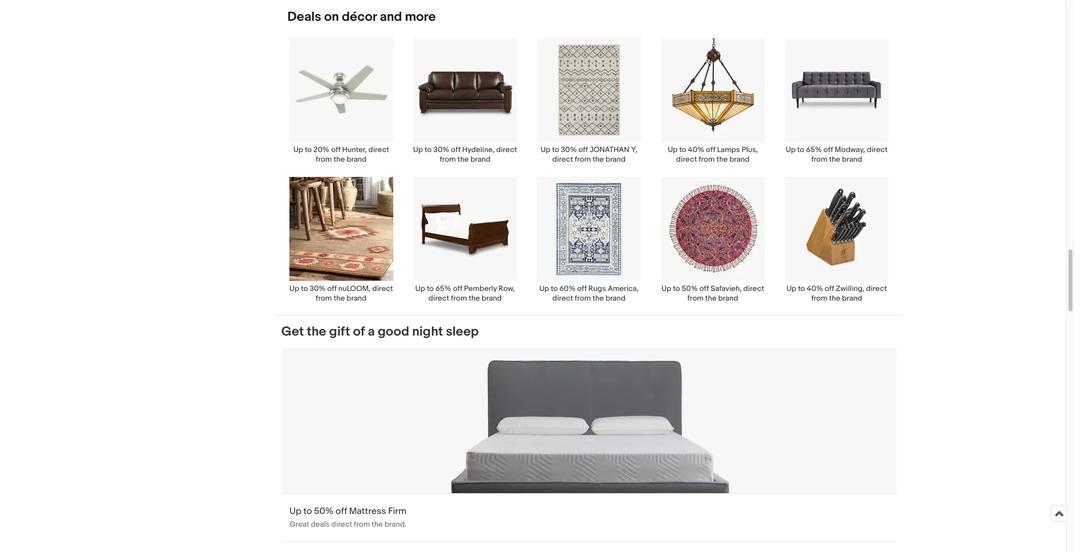 Task type: vqa. For each thing, say whether or not it's contained in the screenshot.
1st Feedback left by buyer. Element from the bottom
no



Task type: describe. For each thing, give the bounding box(es) containing it.
30% for hydeline,
[[434, 145, 450, 155]]

the inside up to 40% off zwilling, direct from the brand
[[830, 294, 841, 303]]

america,
[[608, 284, 639, 294]]

firm
[[388, 506, 407, 517]]

off for nuloom,
[[327, 284, 337, 294]]

up to 60% off rugs america, direct from the brand link
[[527, 176, 651, 303]]

off for hydeline,
[[451, 145, 461, 155]]

up to 65% off pemberly row, direct from the brand link
[[403, 176, 527, 303]]

from inside "up to 65% off pemberly row, direct from the brand"
[[451, 294, 467, 303]]

up to 65% off pemberly row, direct from the brand
[[415, 284, 515, 303]]

direct inside up to 40% off zwilling, direct from the brand
[[867, 284, 887, 294]]

the inside up to 30% off jonathan y, direct from the brand
[[593, 155, 604, 164]]

none text field containing up to 50% off mattress firm
[[281, 349, 897, 541]]

deals on décor and more
[[288, 9, 436, 25]]

direct inside up to 20% off hunter, direct from the brand
[[369, 145, 389, 155]]

direct inside up to 65% off modway, direct from the brand
[[867, 145, 888, 155]]

60%
[[560, 284, 576, 294]]

up to 50% off mattress firm great deals direct from the brand.
[[290, 506, 407, 529]]

décor
[[342, 9, 377, 25]]

65% for from
[[806, 145, 822, 155]]

great
[[290, 520, 309, 529]]

rugs
[[589, 284, 606, 294]]

nuloom,
[[339, 284, 371, 294]]

brand inside up to 40% off lamps plus, direct from the brand
[[730, 155, 750, 164]]

night
[[412, 324, 443, 340]]

40% for from
[[807, 284, 823, 294]]

to for rugs
[[551, 284, 558, 294]]

30% for nuloom,
[[310, 284, 326, 294]]

deals
[[311, 520, 330, 529]]

from inside up to 50% off safavieh, direct from the brand
[[688, 294, 704, 303]]

50% for mattress
[[314, 506, 334, 517]]

up to 30% off nuloom, direct from the brand
[[290, 284, 393, 303]]

direct inside up to 60% off rugs america, direct from the brand
[[553, 294, 573, 303]]

up to 30% off jonathan y, direct from the brand link
[[527, 37, 651, 164]]

up to 40% off zwilling, direct from the brand
[[787, 284, 887, 303]]

sleep
[[446, 324, 479, 340]]

hunter,
[[342, 145, 367, 155]]

from inside up to 40% off lamps plus, direct from the brand
[[699, 155, 715, 164]]

modway,
[[835, 145, 866, 155]]

direct inside up to 30% off hydeline, direct from the brand
[[497, 145, 517, 155]]

up to 50% off safavieh, direct from the brand
[[662, 284, 765, 303]]

to for zwilling,
[[798, 284, 805, 294]]

from inside up to 20% off hunter, direct from the brand
[[316, 155, 332, 164]]

the inside "up to 65% off pemberly row, direct from the brand"
[[469, 294, 480, 303]]

get the gift of a good night sleep
[[281, 324, 479, 340]]

the inside 'up to 30% off nuloom, direct from the brand'
[[334, 294, 345, 303]]

up to 60% off rugs america, direct from the brand
[[540, 284, 639, 303]]

up to 30% off hydeline, direct from the brand link
[[403, 37, 527, 164]]

up for jonathan
[[541, 145, 551, 155]]

20%
[[314, 145, 330, 155]]

brand.
[[385, 520, 407, 529]]

brand inside up to 30% off hydeline, direct from the brand
[[471, 155, 491, 164]]

up to 40% off lamps plus, direct from the brand link
[[651, 37, 775, 164]]

hydeline,
[[462, 145, 495, 155]]

the inside up to 20% off hunter, direct from the brand
[[334, 155, 345, 164]]

of
[[353, 324, 365, 340]]

to for modway,
[[798, 145, 805, 155]]

brand inside "up to 65% off pemberly row, direct from the brand"
[[482, 294, 502, 303]]

off for pemberly
[[453, 284, 463, 294]]

brand inside up to 20% off hunter, direct from the brand
[[347, 155, 367, 164]]

direct inside 'up to 30% off nuloom, direct from the brand'
[[372, 284, 393, 294]]

up to 20% off hunter, direct from the brand
[[293, 145, 389, 164]]

more
[[405, 9, 436, 25]]

to for nuloom,
[[301, 284, 308, 294]]

direct inside up to 30% off jonathan y, direct from the brand
[[553, 155, 573, 164]]

good
[[378, 324, 410, 340]]

up for pemberly
[[415, 284, 425, 294]]

brand inside up to 40% off zwilling, direct from the brand
[[843, 294, 863, 303]]

on
[[324, 9, 339, 25]]

off for zwilling,
[[825, 284, 835, 294]]

up for safavieh,
[[662, 284, 672, 294]]



Task type: locate. For each thing, give the bounding box(es) containing it.
30%
[[434, 145, 450, 155], [561, 145, 577, 155], [310, 284, 326, 294]]

plus,
[[742, 145, 758, 155]]

direct right deals
[[332, 520, 352, 529]]

off for safavieh,
[[700, 284, 709, 294]]

pemberly
[[464, 284, 497, 294]]

jonathan
[[590, 145, 630, 155]]

to inside up to 40% off zwilling, direct from the brand
[[798, 284, 805, 294]]

to for hunter,
[[305, 145, 312, 155]]

off inside up to 60% off rugs america, direct from the brand
[[578, 284, 587, 294]]

65% inside "up to 65% off pemberly row, direct from the brand"
[[436, 284, 452, 294]]

from inside up to 40% off zwilling, direct from the brand
[[812, 294, 828, 303]]

off inside up to 40% off lamps plus, direct from the brand
[[706, 145, 716, 155]]

deals
[[288, 9, 321, 25]]

40%
[[688, 145, 705, 155], [807, 284, 823, 294]]

to for safavieh,
[[673, 284, 680, 294]]

40% for direct
[[688, 145, 705, 155]]

the
[[334, 155, 345, 164], [458, 155, 469, 164], [593, 155, 604, 164], [717, 155, 728, 164], [830, 155, 841, 164], [334, 294, 345, 303], [469, 294, 480, 303], [593, 294, 604, 303], [706, 294, 717, 303], [830, 294, 841, 303], [307, 324, 326, 340], [372, 520, 383, 529]]

direct
[[369, 145, 389, 155], [497, 145, 517, 155], [867, 145, 888, 155], [553, 155, 573, 164], [677, 155, 697, 164], [372, 284, 393, 294], [744, 284, 765, 294], [867, 284, 887, 294], [429, 294, 449, 303], [553, 294, 573, 303], [332, 520, 352, 529]]

to inside 'up to 30% off nuloom, direct from the brand'
[[301, 284, 308, 294]]

up to 20% off hunter, direct from the brand link
[[279, 37, 403, 164]]

off for rugs
[[578, 284, 587, 294]]

brand inside up to 60% off rugs america, direct from the brand
[[606, 294, 626, 303]]

zwilling,
[[836, 284, 865, 294]]

0 horizontal spatial 65%
[[436, 284, 452, 294]]

the inside up to 30% off hydeline, direct from the brand
[[458, 155, 469, 164]]

off inside up to 30% off hydeline, direct from the brand
[[451, 145, 461, 155]]

1 horizontal spatial 50%
[[682, 284, 698, 294]]

off inside up to 20% off hunter, direct from the brand
[[331, 145, 341, 155]]

to inside up to 50% off mattress firm great deals direct from the brand.
[[304, 506, 312, 517]]

to for lamps
[[680, 145, 687, 155]]

off right 20%
[[331, 145, 341, 155]]

direct inside up to 50% off mattress firm great deals direct from the brand.
[[332, 520, 352, 529]]

up for nuloom,
[[290, 284, 299, 294]]

direct left lamps
[[677, 155, 697, 164]]

off inside up to 50% off mattress firm great deals direct from the brand.
[[336, 506, 347, 517]]

to inside up to 30% off hydeline, direct from the brand
[[425, 145, 432, 155]]

to for mattress
[[304, 506, 312, 517]]

up inside up to 50% off safavieh, direct from the brand
[[662, 284, 672, 294]]

1 vertical spatial 50%
[[314, 506, 334, 517]]

off left mattress
[[336, 506, 347, 517]]

direct inside up to 40% off lamps plus, direct from the brand
[[677, 155, 697, 164]]

direct right safavieh,
[[744, 284, 765, 294]]

0 horizontal spatial 50%
[[314, 506, 334, 517]]

brand inside 'up to 30% off nuloom, direct from the brand'
[[347, 294, 367, 303]]

up for hunter,
[[293, 145, 303, 155]]

50% for safavieh,
[[682, 284, 698, 294]]

off left hydeline,
[[451, 145, 461, 155]]

up inside "up to 65% off pemberly row, direct from the brand"
[[415, 284, 425, 294]]

off for hunter,
[[331, 145, 341, 155]]

up for hydeline,
[[413, 145, 423, 155]]

mattress
[[349, 506, 386, 517]]

from inside up to 50% off mattress firm great deals direct from the brand.
[[354, 520, 370, 529]]

up
[[293, 145, 303, 155], [413, 145, 423, 155], [541, 145, 551, 155], [668, 145, 678, 155], [786, 145, 796, 155], [290, 284, 299, 294], [415, 284, 425, 294], [540, 284, 549, 294], [662, 284, 672, 294], [787, 284, 797, 294], [290, 506, 302, 517]]

up inside up to 30% off jonathan y, direct from the brand
[[541, 145, 551, 155]]

to inside up to 30% off jonathan y, direct from the brand
[[552, 145, 559, 155]]

up for zwilling,
[[787, 284, 797, 294]]

1 vertical spatial 65%
[[436, 284, 452, 294]]

up to 65% off modway, direct from the brand
[[786, 145, 888, 164]]

30% inside 'up to 30% off nuloom, direct from the brand'
[[310, 284, 326, 294]]

0 vertical spatial 65%
[[806, 145, 822, 155]]

0 horizontal spatial 30%
[[310, 284, 326, 294]]

direct left rugs
[[553, 294, 573, 303]]

brand inside up to 50% off safavieh, direct from the brand
[[719, 294, 739, 303]]

off right 60%
[[578, 284, 587, 294]]

up inside up to 30% off hydeline, direct from the brand
[[413, 145, 423, 155]]

off left pemberly
[[453, 284, 463, 294]]

None text field
[[281, 349, 897, 541]]

from inside 'up to 30% off nuloom, direct from the brand'
[[316, 294, 332, 303]]

up to 30% off hydeline, direct from the brand
[[413, 145, 517, 164]]

to inside up to 40% off lamps plus, direct from the brand
[[680, 145, 687, 155]]

30% for jonathan
[[561, 145, 577, 155]]

from inside up to 30% off jonathan y, direct from the brand
[[575, 155, 591, 164]]

up inside 'up to 30% off nuloom, direct from the brand'
[[290, 284, 299, 294]]

off inside up to 40% off zwilling, direct from the brand
[[825, 284, 835, 294]]

30% inside up to 30% off hydeline, direct from the brand
[[434, 145, 450, 155]]

0 vertical spatial 50%
[[682, 284, 698, 294]]

off for modway,
[[824, 145, 833, 155]]

brand inside up to 65% off modway, direct from the brand
[[843, 155, 863, 164]]

up for lamps
[[668, 145, 678, 155]]

list
[[275, 37, 903, 316]]

up to 50% off safavieh, direct from the brand link
[[651, 176, 775, 303]]

40% left zwilling, at the bottom of page
[[807, 284, 823, 294]]

direct right hydeline,
[[497, 145, 517, 155]]

50% inside up to 50% off mattress firm great deals direct from the brand.
[[314, 506, 334, 517]]

up for modway,
[[786, 145, 796, 155]]

up for mattress
[[290, 506, 302, 517]]

1 horizontal spatial 30%
[[434, 145, 450, 155]]

30% left 'nuloom,'
[[310, 284, 326, 294]]

brand
[[347, 155, 367, 164], [471, 155, 491, 164], [606, 155, 626, 164], [730, 155, 750, 164], [843, 155, 863, 164], [347, 294, 367, 303], [482, 294, 502, 303], [606, 294, 626, 303], [719, 294, 739, 303], [843, 294, 863, 303]]

up to 65% off modway, direct from the brand link
[[775, 37, 899, 164]]

direct right zwilling, at the bottom of page
[[867, 284, 887, 294]]

to inside up to 65% off modway, direct from the brand
[[798, 145, 805, 155]]

direct right hunter,
[[369, 145, 389, 155]]

direct inside up to 50% off safavieh, direct from the brand
[[744, 284, 765, 294]]

direct right modway,
[[867, 145, 888, 155]]

1 vertical spatial 40%
[[807, 284, 823, 294]]

lamps
[[717, 145, 740, 155]]

up for rugs
[[540, 284, 549, 294]]

to inside up to 20% off hunter, direct from the brand
[[305, 145, 312, 155]]

direct left jonathan
[[553, 155, 573, 164]]

off left modway,
[[824, 145, 833, 155]]

65% left modway,
[[806, 145, 822, 155]]

40% inside up to 40% off zwilling, direct from the brand
[[807, 284, 823, 294]]

50% inside up to 50% off safavieh, direct from the brand
[[682, 284, 698, 294]]

off for lamps
[[706, 145, 716, 155]]

row,
[[499, 284, 515, 294]]

from inside up to 60% off rugs america, direct from the brand
[[575, 294, 591, 303]]

65% left pemberly
[[436, 284, 452, 294]]

brand inside up to 30% off jonathan y, direct from the brand
[[606, 155, 626, 164]]

off for mattress
[[336, 506, 347, 517]]

up inside up to 65% off modway, direct from the brand
[[786, 145, 796, 155]]

to inside up to 60% off rugs america, direct from the brand
[[551, 284, 558, 294]]

safavieh,
[[711, 284, 742, 294]]

off left zwilling, at the bottom of page
[[825, 284, 835, 294]]

up inside up to 40% off lamps plus, direct from the brand
[[668, 145, 678, 155]]

off inside up to 30% off jonathan y, direct from the brand
[[579, 145, 588, 155]]

to for jonathan
[[552, 145, 559, 155]]

to for hydeline,
[[425, 145, 432, 155]]

to
[[305, 145, 312, 155], [425, 145, 432, 155], [552, 145, 559, 155], [680, 145, 687, 155], [798, 145, 805, 155], [301, 284, 308, 294], [427, 284, 434, 294], [551, 284, 558, 294], [673, 284, 680, 294], [798, 284, 805, 294], [304, 506, 312, 517]]

off left safavieh,
[[700, 284, 709, 294]]

0 horizontal spatial 40%
[[688, 145, 705, 155]]

up inside up to 20% off hunter, direct from the brand
[[293, 145, 303, 155]]

50%
[[682, 284, 698, 294], [314, 506, 334, 517]]

the inside up to 65% off modway, direct from the brand
[[830, 155, 841, 164]]

up to 40% off zwilling, direct from the brand link
[[775, 176, 899, 303]]

the inside up to 60% off rugs america, direct from the brand
[[593, 294, 604, 303]]

up to 30% off nuloom, direct from the brand link
[[279, 176, 403, 303]]

to for pemberly
[[427, 284, 434, 294]]

30% left hydeline,
[[434, 145, 450, 155]]

50% left safavieh,
[[682, 284, 698, 294]]

1 horizontal spatial 40%
[[807, 284, 823, 294]]

to inside up to 50% off safavieh, direct from the brand
[[673, 284, 680, 294]]

off inside up to 65% off modway, direct from the brand
[[824, 145, 833, 155]]

up inside up to 50% off mattress firm great deals direct from the brand.
[[290, 506, 302, 517]]

0 vertical spatial 40%
[[688, 145, 705, 155]]

off left jonathan
[[579, 145, 588, 155]]

off for jonathan
[[579, 145, 588, 155]]

y,
[[631, 145, 638, 155]]

direct right 'nuloom,'
[[372, 284, 393, 294]]

the inside up to 40% off lamps plus, direct from the brand
[[717, 155, 728, 164]]

and
[[380, 9, 402, 25]]

40% inside up to 40% off lamps plus, direct from the brand
[[688, 145, 705, 155]]

50% up deals
[[314, 506, 334, 517]]

direct inside "up to 65% off pemberly row, direct from the brand"
[[429, 294, 449, 303]]

1 horizontal spatial 65%
[[806, 145, 822, 155]]

40% left lamps
[[688, 145, 705, 155]]

the inside up to 50% off safavieh, direct from the brand
[[706, 294, 717, 303]]

from
[[316, 155, 332, 164], [440, 155, 456, 164], [575, 155, 591, 164], [699, 155, 715, 164], [812, 155, 828, 164], [316, 294, 332, 303], [451, 294, 467, 303], [575, 294, 591, 303], [688, 294, 704, 303], [812, 294, 828, 303], [354, 520, 370, 529]]

65%
[[806, 145, 822, 155], [436, 284, 452, 294]]

2 horizontal spatial 30%
[[561, 145, 577, 155]]

from inside up to 30% off hydeline, direct from the brand
[[440, 155, 456, 164]]

off inside "up to 65% off pemberly row, direct from the brand"
[[453, 284, 463, 294]]

list containing up to 20% off hunter, direct from the brand
[[275, 37, 903, 316]]

30% left jonathan
[[561, 145, 577, 155]]

off left 'nuloom,'
[[327, 284, 337, 294]]

direct up night
[[429, 294, 449, 303]]

30% inside up to 30% off jonathan y, direct from the brand
[[561, 145, 577, 155]]

65% for direct
[[436, 284, 452, 294]]

off inside up to 50% off safavieh, direct from the brand
[[700, 284, 709, 294]]

65% inside up to 65% off modway, direct from the brand
[[806, 145, 822, 155]]

up inside up to 60% off rugs america, direct from the brand
[[540, 284, 549, 294]]

up inside up to 40% off zwilling, direct from the brand
[[787, 284, 797, 294]]

from inside up to 65% off modway, direct from the brand
[[812, 155, 828, 164]]

up to 30% off jonathan y, direct from the brand
[[541, 145, 638, 164]]

up to 40% off lamps plus, direct from the brand
[[668, 145, 758, 164]]

off
[[331, 145, 341, 155], [451, 145, 461, 155], [579, 145, 588, 155], [706, 145, 716, 155], [824, 145, 833, 155], [327, 284, 337, 294], [453, 284, 463, 294], [578, 284, 587, 294], [700, 284, 709, 294], [825, 284, 835, 294], [336, 506, 347, 517]]

gift
[[329, 324, 350, 340]]

get
[[281, 324, 304, 340]]

to inside "up to 65% off pemberly row, direct from the brand"
[[427, 284, 434, 294]]

off left lamps
[[706, 145, 716, 155]]

off inside 'up to 30% off nuloom, direct from the brand'
[[327, 284, 337, 294]]

a
[[368, 324, 375, 340]]

the inside up to 50% off mattress firm great deals direct from the brand.
[[372, 520, 383, 529]]



